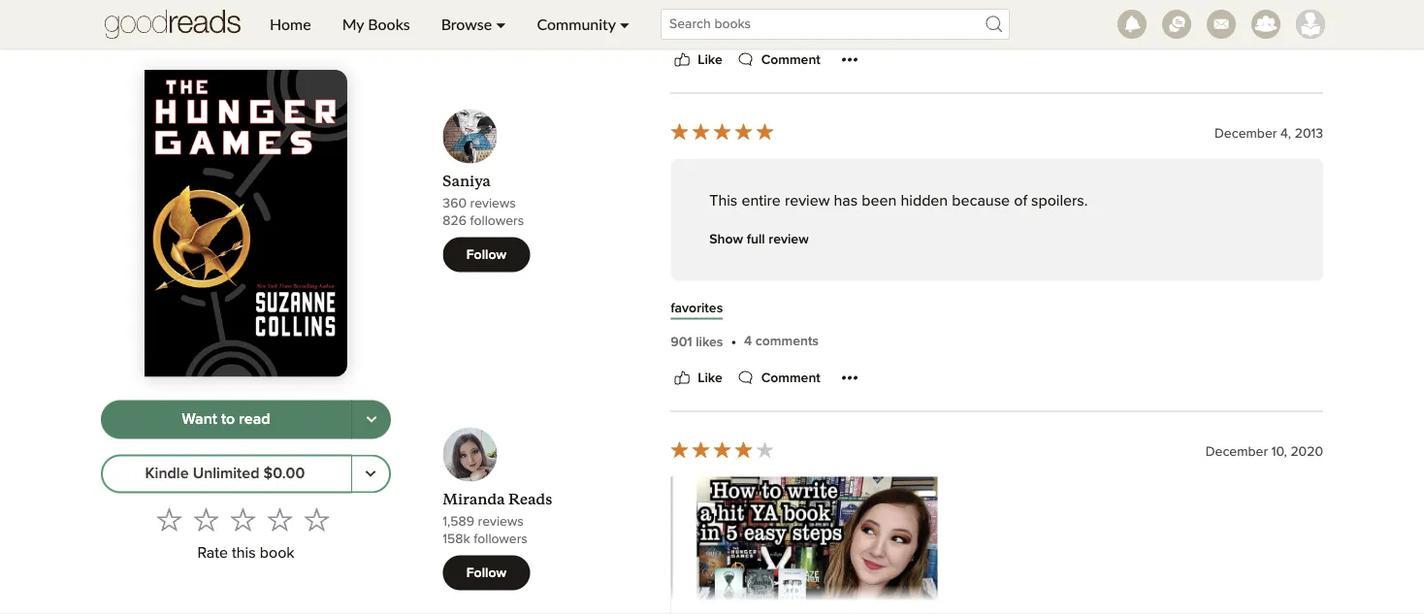Task type: vqa. For each thing, say whether or not it's contained in the screenshot.
bottommost Partners
no



Task type: locate. For each thing, give the bounding box(es) containing it.
2 like button from the top
[[671, 366, 722, 389]]

rate 2 out of 5 image
[[194, 507, 219, 532]]

comment inside review by federico dn element
[[761, 53, 821, 66]]

review right full
[[769, 232, 809, 246]]

december inside review by saniya "element"
[[1215, 127, 1277, 141]]

reviews inside miranda reads 1,589 reviews 158k followers
[[478, 515, 524, 528]]

1 comment from the top
[[761, 53, 821, 66]]

review by saniya element
[[443, 109, 1323, 427]]

comment inside review by saniya "element"
[[761, 371, 821, 384]]

reviews
[[470, 196, 516, 210], [478, 515, 524, 528]]

follow down 826
[[466, 248, 506, 261]]

show full review button
[[709, 229, 809, 249]]

followers inside saniya 360 reviews 826 followers
[[470, 214, 524, 227]]

browse ▾ link
[[426, 0, 521, 49]]

901
[[671, 335, 692, 349]]

1 follow from the top
[[466, 248, 506, 261]]

follow button for reads
[[443, 555, 530, 590]]

review for full
[[769, 232, 809, 246]]

community ▾ link
[[521, 0, 645, 49]]

favorites
[[671, 301, 723, 315]]

1 horizontal spatial ▾
[[620, 15, 630, 33]]

followers inside miranda reads 1,589 reviews 158k followers
[[474, 532, 528, 546]]

like button
[[671, 48, 722, 71], [671, 366, 722, 389]]

comments inside 4 comments button
[[756, 335, 819, 348]]

1 follow button from the top
[[443, 237, 530, 272]]

like for 901 likes
[[698, 371, 722, 384]]

1 vertical spatial comment
[[761, 371, 821, 384]]

this entire review has been hidden because of spoilers.
[[709, 193, 1088, 208]]

review by miranda reads element
[[443, 427, 1323, 614]]

10,
[[1272, 445, 1287, 459]]

community ▾
[[537, 15, 630, 33]]

0 vertical spatial comment button
[[734, 48, 821, 71]]

0 vertical spatial review
[[785, 193, 830, 208]]

like button down 678 likes button
[[671, 48, 722, 71]]

comments for 4 comments
[[756, 335, 819, 348]]

1 vertical spatial likes
[[696, 335, 723, 349]]

unlimited
[[193, 466, 259, 482]]

2 comment button from the top
[[734, 366, 821, 389]]

browse
[[441, 15, 492, 33]]

profile image for miranda reads. image
[[443, 427, 497, 482]]

home link
[[254, 0, 327, 49]]

this
[[232, 545, 256, 561]]

review
[[785, 193, 830, 208], [769, 232, 809, 246]]

comments inside 7 comments button
[[757, 16, 820, 30]]

like button down "901 likes" button
[[671, 366, 722, 389]]

2 follow button from the top
[[443, 555, 530, 590]]

0 vertical spatial follow button
[[443, 237, 530, 272]]

likes
[[698, 17, 725, 30], [696, 335, 723, 349]]

▾ right the browse at the top left
[[496, 15, 506, 33]]

profile image for saniya. image
[[443, 109, 497, 163]]

likes for 901 likes
[[696, 335, 723, 349]]

like
[[698, 53, 722, 66], [698, 371, 722, 384]]

comment button down 7 comments button
[[734, 48, 821, 71]]

1 like from the top
[[698, 53, 722, 66]]

1 comment button from the top
[[734, 48, 821, 71]]

158k
[[443, 532, 470, 546]]

0 vertical spatial likes
[[698, 17, 725, 30]]

2 follow from the top
[[466, 566, 506, 579]]

likes right 678
[[698, 17, 725, 30]]

2 like from the top
[[698, 371, 722, 384]]

december left 10,
[[1206, 445, 1268, 459]]

likes inside review by federico dn element
[[698, 17, 725, 30]]

december 10, 2020
[[1206, 445, 1323, 459]]

like inside review by saniya "element"
[[698, 371, 722, 384]]

december
[[1215, 127, 1277, 141], [1206, 445, 1268, 459]]

None search field
[[645, 9, 1026, 40]]

1 vertical spatial like button
[[671, 366, 722, 389]]

review inside 'button'
[[769, 232, 809, 246]]

2020
[[1291, 445, 1323, 459]]

saniya link
[[443, 172, 491, 190]]

to
[[221, 412, 235, 427]]

rate 5 out of 5 image
[[304, 507, 329, 532]]

reviews down the saniya link
[[470, 196, 516, 210]]

reviews down miranda reads link
[[478, 515, 524, 528]]

▾ for browse ▾
[[496, 15, 506, 33]]

follow button inside review by miranda reads element
[[443, 555, 530, 590]]

hidden
[[901, 193, 948, 208]]

2 comment from the top
[[761, 371, 821, 384]]

0 vertical spatial followers
[[470, 214, 524, 227]]

0 vertical spatial comment
[[761, 53, 821, 66]]

december for miranda reads
[[1206, 445, 1268, 459]]

comment button
[[734, 48, 821, 71], [734, 366, 821, 389]]

has
[[834, 193, 858, 208]]

678
[[671, 17, 694, 30]]

▾ right the community
[[620, 15, 630, 33]]

comment button for 4
[[734, 366, 821, 389]]

followers down miranda reads link
[[474, 532, 528, 546]]

review left has
[[785, 193, 830, 208]]

comment down 7 comments button
[[761, 53, 821, 66]]

1 vertical spatial follow button
[[443, 555, 530, 590]]

1 vertical spatial december
[[1206, 445, 1268, 459]]

december for saniya
[[1215, 127, 1277, 141]]

review by federico dn element
[[443, 0, 1323, 109]]

likes inside review by saniya "element"
[[696, 335, 723, 349]]

likes right 901
[[696, 335, 723, 349]]

1 vertical spatial reviews
[[478, 515, 524, 528]]

followers
[[470, 214, 524, 227], [474, 532, 528, 546]]

$0.00
[[263, 466, 305, 482]]

like inside review by federico dn element
[[698, 53, 722, 66]]

miranda
[[443, 490, 505, 508]]

favorites link
[[671, 298, 723, 318]]

follow inside review by saniya "element"
[[466, 248, 506, 261]]

like down 678 likes button
[[698, 53, 722, 66]]

reads
[[508, 490, 552, 508]]

0 vertical spatial like
[[698, 53, 722, 66]]

1 ▾ from the left
[[496, 15, 506, 33]]

▾ for community ▾
[[620, 15, 630, 33]]

1,589
[[443, 515, 474, 528]]

comment
[[761, 53, 821, 66], [761, 371, 821, 384]]

0 vertical spatial like button
[[671, 48, 722, 71]]

1 vertical spatial comment button
[[734, 366, 821, 389]]

like button for 678
[[671, 48, 722, 71]]

▾
[[496, 15, 506, 33], [620, 15, 630, 33]]

1 vertical spatial comments
[[756, 335, 819, 348]]

1 vertical spatial follow
[[466, 566, 506, 579]]

comments
[[757, 16, 820, 30], [756, 335, 819, 348]]

follow button down 158k
[[443, 555, 530, 590]]

follow down 158k
[[466, 566, 506, 579]]

like down "901 likes" button
[[698, 371, 722, 384]]

follow button down 826
[[443, 237, 530, 272]]

0 vertical spatial comments
[[757, 16, 820, 30]]

comments for 7 comments
[[757, 16, 820, 30]]

show full review
[[709, 232, 809, 246]]

comment down 4 comments button
[[761, 371, 821, 384]]

1 like button from the top
[[671, 48, 722, 71]]

0 vertical spatial follow
[[466, 248, 506, 261]]

0 vertical spatial reviews
[[470, 196, 516, 210]]

2 ▾ from the left
[[620, 15, 630, 33]]

december left 4,
[[1215, 127, 1277, 141]]

december inside review by miranda reads element
[[1206, 445, 1268, 459]]

saniya
[[443, 172, 491, 190]]

december 4, 2013 link
[[1215, 127, 1323, 141]]

follow button
[[443, 237, 530, 272], [443, 555, 530, 590]]

0 vertical spatial december
[[1215, 127, 1277, 141]]

rate this book
[[197, 545, 294, 561]]

comments right the 7
[[757, 16, 820, 30]]

book
[[260, 545, 294, 561]]

1 vertical spatial like
[[698, 371, 722, 384]]

comment button down 4 comments button
[[734, 366, 821, 389]]

1 vertical spatial followers
[[474, 532, 528, 546]]

7
[[746, 16, 753, 30]]

my books
[[342, 15, 410, 33]]

1 vertical spatial review
[[769, 232, 809, 246]]

follow inside review by miranda reads element
[[466, 566, 506, 579]]

follow
[[466, 248, 506, 261], [466, 566, 506, 579]]

comments right 4
[[756, 335, 819, 348]]

rate this book element
[[101, 501, 391, 568]]

followers right 826
[[470, 214, 524, 227]]

0 horizontal spatial ▾
[[496, 15, 506, 33]]

browse ▾
[[441, 15, 506, 33]]



Task type: describe. For each thing, give the bounding box(es) containing it.
this
[[709, 193, 738, 208]]

like button for 901
[[671, 366, 722, 389]]

678 likes button
[[671, 14, 725, 33]]

december 10, 2020 link
[[1206, 445, 1323, 459]]

community
[[537, 15, 616, 33]]

show
[[709, 232, 743, 246]]

rating 5 out of 5 image
[[669, 121, 775, 142]]

4,
[[1281, 127, 1291, 141]]

home image
[[105, 0, 241, 49]]

books
[[368, 15, 410, 33]]

4
[[744, 335, 752, 348]]

want to read
[[182, 412, 270, 427]]

4 comments
[[744, 335, 819, 348]]

description image
[[696, 477, 938, 613]]

reviews inside saniya 360 reviews 826 followers
[[470, 196, 516, 210]]

like for 678 likes
[[698, 53, 722, 66]]

home
[[270, 15, 311, 33]]

review for entire
[[785, 193, 830, 208]]

678 likes
[[671, 17, 725, 30]]

4 comments button
[[744, 330, 819, 353]]

follow for 360
[[466, 248, 506, 261]]

rate 4 out of 5 image
[[267, 507, 292, 532]]

901 likes
[[671, 335, 723, 349]]

want to read button
[[101, 400, 352, 439]]

rating 0 out of 5 group
[[151, 501, 335, 538]]

comment button for 7
[[734, 48, 821, 71]]

360
[[443, 196, 467, 210]]

follow for reads
[[466, 566, 506, 579]]

full
[[747, 232, 765, 246]]

comment for 7 comments
[[761, 53, 821, 66]]

my books link
[[327, 0, 426, 49]]

spoilers.
[[1031, 193, 1088, 208]]

because
[[952, 193, 1010, 208]]

miranda reads link
[[443, 490, 552, 508]]

826
[[443, 214, 467, 227]]

miranda reads 1,589 reviews 158k followers
[[443, 490, 552, 546]]

kindle
[[145, 466, 189, 482]]

of
[[1014, 193, 1027, 208]]

rate
[[197, 545, 228, 561]]

december 4, 2013
[[1215, 127, 1323, 141]]

comment for 4 comments
[[761, 371, 821, 384]]

saniya 360 reviews 826 followers
[[443, 172, 524, 227]]

my
[[342, 15, 364, 33]]

rating 4 out of 5 image
[[669, 439, 775, 460]]

kindle unlimited $0.00 link
[[101, 455, 352, 493]]

want
[[182, 412, 217, 427]]

follow button for 360
[[443, 237, 530, 272]]

7 comments button
[[746, 12, 820, 34]]

2013
[[1295, 127, 1323, 141]]

rate 1 out of 5 image
[[157, 507, 182, 532]]

likes for 678 likes
[[698, 17, 725, 30]]

rate 3 out of 5 image
[[230, 507, 256, 532]]

kindle unlimited $0.00
[[145, 466, 305, 482]]

read
[[239, 412, 270, 427]]

been
[[862, 193, 897, 208]]

entire
[[742, 193, 781, 208]]

7 comments
[[746, 16, 820, 30]]

Search by book title or ISBN text field
[[661, 9, 1010, 40]]

901 likes button
[[671, 332, 723, 352]]

profile image for bob builder. image
[[1296, 10, 1325, 39]]



